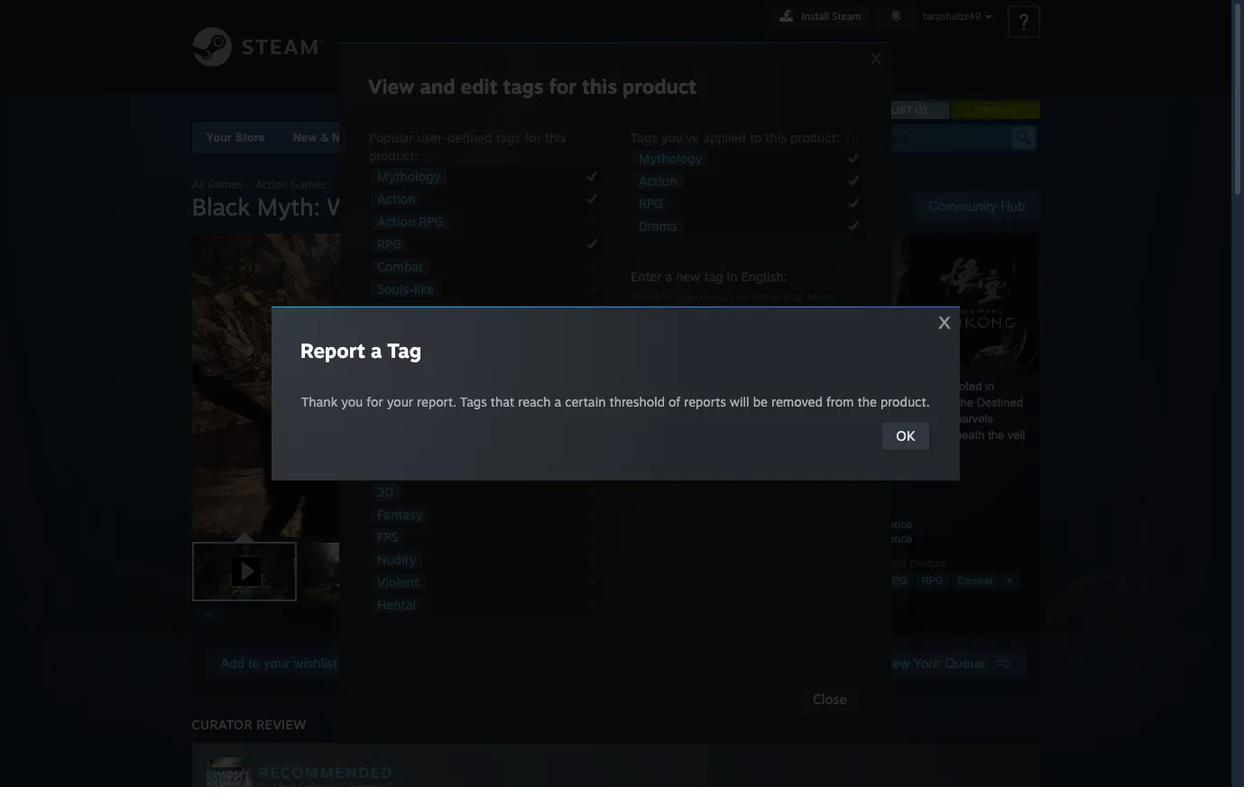 Task type: describe. For each thing, give the bounding box(es) containing it.
0 vertical spatial wukong
[[401, 178, 442, 191]]

1 vertical spatial user-
[[788, 558, 812, 570]]

edit
[[461, 74, 498, 98]]

terms
[[752, 291, 780, 304]]

rpg left +
[[922, 576, 943, 586]]

0 horizontal spatial combat link
[[371, 258, 429, 275]]

&
[[320, 131, 329, 144]]

one
[[747, 412, 770, 426]]

that inside enter a new tag in english: suitable tags should be terms that other users would find useful to browse by.
[[783, 291, 804, 304]]

1 vertical spatial that
[[491, 394, 515, 410]]

3d link
[[371, 484, 400, 501]]

story rich link
[[371, 326, 444, 343]]

product.
[[881, 394, 930, 410]]

you
[[341, 394, 363, 410]]

product
[[623, 74, 697, 98]]

1 horizontal spatial tags
[[631, 130, 657, 145]]

0 horizontal spatial drama
[[377, 349, 416, 364]]

1 horizontal spatial rpg link
[[632, 195, 669, 212]]

(?) inside 'tags you've applied to this product: (?)'
[[847, 133, 859, 145]]

Enter a tag text field
[[637, 328, 790, 350]]

set
[[903, 396, 919, 410]]

hentai
[[377, 597, 416, 613]]

0 vertical spatial product:
[[790, 130, 840, 145]]

community hub
[[928, 198, 1025, 214]]

( for 2
[[915, 105, 918, 115]]

enter a new tag in english: suitable tags should be terms that other users would find useful to browse by.
[[631, 269, 834, 317]]

view your queue link
[[866, 650, 1025, 678]]

tags down game science game science
[[851, 558, 871, 570]]

you
[[853, 396, 872, 410]]

tags inside enter a new tag in english: suitable tags should be terms that other users would find useful to browse by.
[[674, 291, 696, 304]]

marvels
[[952, 412, 993, 426]]

for right 'you'
[[367, 394, 383, 410]]

into
[[828, 412, 847, 426]]

threshold
[[609, 394, 665, 410]]

0 vertical spatial adventure
[[420, 372, 481, 387]]

chinese
[[747, 396, 791, 410]]

0 vertical spatial from
[[826, 394, 854, 410]]

view for view and edit tags for this product
[[368, 74, 415, 98]]

souls-like
[[377, 281, 434, 297]]

slash
[[436, 462, 467, 477]]

2 horizontal spatial product:
[[910, 558, 949, 570]]

1 vertical spatial drama link
[[371, 348, 422, 365]]

atmospheric link
[[371, 416, 458, 433]]

add
[[221, 656, 245, 671]]

all for all reviews:
[[747, 471, 763, 481]]

release date:
[[747, 494, 818, 503]]

past.
[[899, 445, 925, 458]]

dark
[[377, 304, 404, 319]]

your inside "link"
[[913, 656, 941, 671]]

install steam link
[[770, 5, 869, 27]]

black for black myth: wukong
[[192, 192, 250, 221]]

1 vertical spatial your
[[263, 656, 290, 671]]

enter
[[631, 269, 662, 284]]

reach
[[518, 394, 551, 410]]

view your queue
[[881, 656, 996, 671]]

shop
[[551, 131, 581, 144]]

mythology for mythology link to the bottom
[[377, 169, 441, 184]]

search text field
[[867, 126, 1007, 150]]

this down tarashultz49 'link'
[[582, 74, 617, 98]]

myth: for black myth: wukong is an action rpg rooted in chinese mythology. you shall set out as the destined one to venture into the challenges and marvels ahead, to uncover the obscured truth beneath the veil of a glorious legend from the past.
[[779, 380, 808, 393]]

1 science from the top
[[874, 519, 912, 531]]

1 vertical spatial popular user-defined tags for this product:
[[747, 558, 949, 570]]

0 vertical spatial tarashultz49
[[923, 10, 981, 23]]

mythology for mythology link to the top
[[639, 151, 702, 166]]

1 games from the left
[[208, 178, 242, 191]]

community hub link
[[914, 192, 1040, 221]]

your store link
[[206, 131, 265, 144]]

rpg down game science game science
[[886, 576, 907, 586]]

date:
[[792, 494, 818, 503]]

store link
[[372, 0, 431, 65]]

action down noteworthy
[[377, 191, 415, 207]]

thank
[[301, 394, 338, 410]]

black for black myth: wukong is an action rpg rooted in chinese mythology. you shall set out as the destined one to venture into the challenges and marvels ahead, to uncover the obscured truth beneath the veil of a glorious legend from the past.
[[747, 380, 776, 393]]

for up shop
[[549, 74, 577, 98]]

no
[[841, 470, 855, 483]]

3d
[[377, 484, 394, 500]]

rich
[[412, 327, 437, 342]]

this right applied
[[765, 130, 787, 145]]

( for 1
[[1004, 105, 1007, 115]]

this inside popular user-defined tags for this product:
[[545, 130, 566, 145]]

certain
[[565, 394, 606, 410]]

news link
[[595, 122, 655, 153]]

0 horizontal spatial rpg link
[[371, 235, 408, 253]]

0 horizontal spatial (?)
[[425, 151, 438, 163]]

other
[[807, 291, 834, 304]]

tags right edit
[[503, 74, 544, 98]]

close
[[813, 691, 847, 708]]

like
[[414, 281, 434, 297]]

news
[[610, 131, 640, 144]]

1 horizontal spatial combat link
[[951, 573, 999, 590]]

chat link
[[656, 0, 707, 61]]

0 vertical spatial fantasy
[[408, 304, 453, 319]]

1 vertical spatial mythology link
[[371, 168, 447, 185]]

product: inside popular user-defined tags for this product:
[[369, 148, 418, 163]]

labs
[[669, 131, 697, 144]]

0 vertical spatial drama link
[[632, 217, 684, 235]]

popular inside popular user-defined tags for this product:
[[369, 130, 413, 145]]

user
[[858, 470, 879, 483]]

as
[[942, 396, 954, 410]]

you've
[[661, 130, 699, 145]]

would
[[660, 303, 691, 317]]

fps link
[[371, 529, 405, 546]]

0 vertical spatial mythology link
[[632, 150, 709, 167]]

1 horizontal spatial popular
[[747, 558, 785, 570]]

all for all games > action games > black myth: wukong
[[192, 178, 205, 191]]

from inside black myth: wukong is an action rpg rooted in chinese mythology. you shall set out as the destined one to venture into the challenges and marvels ahead, to uncover the obscured truth beneath the veil of a glorious legend from the past.
[[853, 445, 877, 458]]

black myth: wukong is an action rpg rooted in chinese mythology. you shall set out as the destined one to venture into the challenges and marvels ahead, to uncover the obscured truth beneath the veil of a glorious legend from the past.
[[747, 380, 1025, 458]]

reports
[[684, 394, 726, 410]]

0 vertical spatial your
[[206, 131, 232, 144]]

nudity link
[[371, 551, 423, 568]]

action
[[885, 380, 917, 393]]

action down you've
[[639, 173, 677, 189]]

install
[[802, 10, 829, 23]]

1 game science link from the top
[[841, 519, 912, 531]]

find
[[694, 303, 713, 317]]

cart
[[975, 105, 1001, 115]]

wishlist
[[865, 105, 912, 115]]

reviews:
[[766, 471, 810, 481]]

rpg down news link
[[639, 196, 663, 211]]

1 vertical spatial defined
[[812, 558, 848, 570]]

violent link
[[371, 574, 425, 591]]

action-adventure link
[[371, 371, 487, 388]]

action games link
[[255, 178, 325, 191]]

of inside black myth: wukong is an action rpg rooted in chinese mythology. you shall set out as the destined one to venture into the challenges and marvels ahead, to uncover the obscured truth beneath the veil of a glorious legend from the past.
[[747, 445, 757, 458]]

action up black myth: wukong
[[255, 178, 288, 191]]

game science game science
[[841, 519, 912, 546]]

add to your wishlist link
[[206, 650, 352, 678]]

rpg down black myth: wukong link
[[419, 214, 443, 229]]

tag
[[704, 269, 723, 284]]

applied
[[703, 130, 746, 145]]

users
[[631, 303, 657, 317]]

in inside enter a new tag in english: suitable tags should be terms that other users would find useful to browse by.
[[727, 269, 738, 284]]

new & noteworthy
[[293, 131, 396, 144]]

for down game science game science
[[874, 558, 887, 570]]

add to your wishlist
[[221, 656, 337, 671]]

points shop link
[[498, 122, 595, 153]]

action down game science game science
[[855, 576, 883, 586]]

1 vertical spatial adventure
[[377, 439, 438, 455]]

venture
[[786, 412, 825, 426]]

hentai link
[[371, 596, 422, 613]]

queue
[[945, 656, 985, 671]]

0 horizontal spatial of
[[669, 394, 681, 410]]

0 vertical spatial black
[[338, 178, 365, 191]]

action down black myth: wukong link
[[377, 214, 415, 229]]

shall
[[876, 396, 900, 410]]

community link
[[431, 0, 534, 65]]

wishlist                 ( 2 )
[[865, 105, 927, 115]]

tarashultz49 inside 'link'
[[540, 39, 650, 57]]

and inside black myth: wukong is an action rpg rooted in chinese mythology. you shall set out as the destined one to venture into the challenges and marvels ahead, to uncover the obscured truth beneath the veil of a glorious legend from the past.
[[929, 412, 949, 426]]



Task type: locate. For each thing, give the bounding box(es) containing it.
mythology down you've
[[639, 151, 702, 166]]

be inside enter a new tag in english: suitable tags should be terms that other users would find useful to browse by.
[[736, 291, 748, 304]]

this down game science game science
[[890, 558, 907, 570]]

of left the reports
[[669, 394, 681, 410]]

0 horizontal spatial view
[[368, 74, 415, 98]]

user- inside popular user-defined tags for this product:
[[417, 130, 448, 145]]

1 horizontal spatial action rpg link
[[849, 573, 914, 590]]

> up black myth: wukong
[[329, 178, 335, 191]]

1 game from the top
[[841, 519, 871, 531]]

2 game science link from the top
[[841, 533, 912, 546]]

0 vertical spatial your
[[387, 394, 413, 410]]

2 games from the left
[[291, 178, 325, 191]]

by.
[[803, 303, 817, 317]]

wukong inside black myth: wukong is an action rpg rooted in chinese mythology. you shall set out as the destined one to venture into the challenges and marvels ahead, to uncover the obscured truth beneath the veil of a glorious legend from the past.
[[811, 380, 854, 393]]

0 horizontal spatial all
[[192, 178, 205, 191]]

0 vertical spatial in
[[727, 269, 738, 284]]

mythology.
[[794, 396, 850, 410]]

categories link
[[424, 131, 485, 144]]

drama up enter
[[639, 218, 677, 234]]

popular user-defined tags for this product:
[[369, 130, 566, 163], [747, 558, 949, 570]]

1 vertical spatial combat
[[958, 576, 992, 586]]

0 vertical spatial action rpg link
[[371, 213, 450, 230]]

2 ( from the left
[[1004, 105, 1007, 115]]

action rpg down black myth: wukong link
[[377, 214, 443, 229]]

the down you
[[850, 412, 867, 426]]

mythology link down you've
[[632, 150, 709, 167]]

all games link
[[192, 178, 242, 191]]

combat up souls- on the top left of page
[[377, 259, 423, 274]]

wukong down categories link
[[401, 178, 442, 191]]

2 horizontal spatial rpg link
[[915, 573, 950, 590]]

0 horizontal spatial )
[[924, 105, 927, 115]]

defined down edit
[[448, 130, 492, 145]]

1 vertical spatial tags
[[460, 394, 487, 410]]

labs link
[[655, 122, 711, 153]]

myth:
[[368, 178, 397, 191], [257, 192, 320, 221], [779, 380, 808, 393]]

1 vertical spatial myth:
[[257, 192, 320, 221]]

1 horizontal spatial drama
[[639, 218, 677, 234]]

1 > from the left
[[245, 178, 252, 191]]

points
[[512, 131, 548, 144]]

0 vertical spatial of
[[669, 394, 681, 410]]

points shop
[[512, 131, 581, 144]]

1 horizontal spatial that
[[783, 291, 804, 304]]

adventure
[[420, 372, 481, 387], [377, 439, 438, 455]]

2 vertical spatial black
[[747, 380, 776, 393]]

1 horizontal spatial >
[[329, 178, 335, 191]]

0 horizontal spatial combat
[[377, 259, 423, 274]]

1 horizontal spatial view
[[881, 656, 910, 671]]

rpg link up souls- on the top left of page
[[371, 235, 408, 253]]

uncover
[[800, 429, 841, 442]]

wukong for black myth: wukong is an action rpg rooted in chinese mythology. you shall set out as the destined one to venture into the challenges and marvels ahead, to uncover the obscured truth beneath the veil of a glorious legend from the past.
[[811, 380, 854, 393]]

the down into
[[845, 429, 861, 442]]

a down ahead,
[[761, 445, 767, 458]]

2 vertical spatial and
[[410, 462, 433, 477]]

legend
[[815, 445, 850, 458]]

be left "terms"
[[736, 291, 748, 304]]

truth
[[916, 429, 939, 442]]

1 vertical spatial science
[[874, 533, 912, 546]]

removed
[[771, 394, 823, 410]]

1 vertical spatial product:
[[369, 148, 418, 163]]

black down new & noteworthy on the left top
[[338, 178, 365, 191]]

1 vertical spatial (?)
[[425, 151, 438, 163]]

0 vertical spatial popular
[[369, 130, 413, 145]]

defined down game science game science
[[812, 558, 848, 570]]

1 horizontal spatial (?)
[[847, 133, 859, 145]]

your down action-
[[387, 394, 413, 410]]

rpg link down news link
[[632, 195, 669, 212]]

a
[[665, 269, 672, 284], [371, 338, 382, 363], [554, 394, 561, 410], [761, 445, 767, 458]]

action link down noteworthy
[[371, 190, 422, 208]]

all
[[192, 178, 205, 191], [747, 471, 763, 481]]

hack and slash
[[377, 462, 467, 477]]

and for edit
[[420, 74, 455, 98]]

)
[[924, 105, 927, 115], [1013, 105, 1016, 115]]

1 vertical spatial popular
[[747, 558, 785, 570]]

1 horizontal spatial action link
[[632, 172, 683, 189]]

1 horizontal spatial be
[[753, 394, 768, 410]]

dark fantasy
[[377, 304, 453, 319]]

noteworthy
[[332, 131, 396, 144]]

useful
[[716, 303, 747, 317]]

an
[[869, 380, 882, 393]]

action rpg link down black myth: wukong link
[[371, 213, 450, 230]]

all reviews:
[[747, 471, 810, 481]]

fantasy
[[408, 304, 453, 319], [377, 507, 423, 522]]

1 vertical spatial mythology
[[377, 169, 441, 184]]

0 horizontal spatial tags
[[460, 394, 487, 410]]

cart         ( 1 )
[[975, 105, 1016, 115]]

of
[[669, 394, 681, 410], [747, 445, 757, 458]]

action rpg link
[[371, 213, 450, 230], [849, 573, 914, 590]]

tags you've applied to this product: (?)
[[631, 130, 859, 145]]

black down the all games link
[[192, 192, 250, 221]]

action rpg
[[377, 214, 443, 229], [855, 576, 907, 586]]

support link
[[707, 0, 785, 61]]

) for 2
[[924, 105, 927, 115]]

fantasy link
[[371, 506, 429, 523]]

action rpg for left action rpg link
[[377, 214, 443, 229]]

be up one
[[753, 394, 768, 410]]

to right applied
[[750, 130, 762, 145]]

combat left +
[[958, 576, 992, 586]]

0 horizontal spatial be
[[736, 291, 748, 304]]

view inside "link"
[[881, 656, 910, 671]]

user- up black myth: wukong link
[[417, 130, 448, 145]]

popular up black myth: wukong link
[[369, 130, 413, 145]]

reviews
[[882, 470, 919, 483]]

1 horizontal spatial combat
[[958, 576, 992, 586]]

and down "adventure" link
[[410, 462, 433, 477]]

support
[[713, 39, 779, 57]]

souls-
[[377, 281, 414, 297]]

your
[[387, 394, 413, 410], [263, 656, 290, 671]]

(?) down 'categories'
[[425, 151, 438, 163]]

dark fantasy link
[[371, 303, 460, 320]]

be
[[736, 291, 748, 304], [753, 394, 768, 410]]

1 horizontal spatial defined
[[812, 558, 848, 570]]

0 horizontal spatial black
[[192, 192, 250, 221]]

story
[[377, 327, 408, 342]]

) for 1
[[1013, 105, 1016, 115]]

fantasy up 'rich'
[[408, 304, 453, 319]]

0 vertical spatial myth:
[[368, 178, 397, 191]]

a left new
[[665, 269, 672, 284]]

action rpg link down game science game science
[[849, 573, 914, 590]]

1 horizontal spatial mythology link
[[632, 150, 709, 167]]

in up destined
[[985, 380, 994, 393]]

mythology link
[[632, 150, 709, 167], [371, 168, 447, 185]]

0 horizontal spatial (
[[915, 105, 918, 115]]

view for view your queue
[[881, 656, 910, 671]]

2 vertical spatial wukong
[[811, 380, 854, 393]]

the down is
[[858, 394, 877, 410]]

rpg up souls- on the top left of page
[[377, 236, 401, 252]]

to right useful
[[750, 303, 760, 317]]

0 horizontal spatial your
[[206, 131, 232, 144]]

product:
[[790, 130, 840, 145], [369, 148, 418, 163], [910, 558, 949, 570]]

2 ) from the left
[[1013, 105, 1016, 115]]

from up into
[[826, 394, 854, 410]]

action-adventure
[[377, 372, 481, 387]]

drama link up action-
[[371, 348, 422, 365]]

combat link up souls- on the top left of page
[[371, 258, 429, 275]]

view and edit tags for this product
[[368, 74, 697, 98]]

0 horizontal spatial product:
[[369, 148, 418, 163]]

nudity
[[377, 552, 416, 567]]

tags down new
[[674, 291, 696, 304]]

0 horizontal spatial your
[[263, 656, 290, 671]]

myth: down noteworthy
[[368, 178, 397, 191]]

rpg inside black myth: wukong is an action rpg rooted in chinese mythology. you shall set out as the destined one to venture into the challenges and marvels ahead, to uncover the obscured truth beneath the veil of a glorious legend from the past.
[[920, 380, 945, 393]]

popular user-defined tags for this product: down edit
[[369, 130, 566, 163]]

rpg
[[639, 196, 663, 211], [419, 214, 443, 229], [377, 236, 401, 252], [920, 380, 945, 393], [886, 576, 907, 586], [922, 576, 943, 586]]

destined
[[977, 396, 1023, 410]]

obscured
[[864, 429, 912, 442]]

2 vertical spatial myth:
[[779, 380, 808, 393]]

a inside black myth: wukong is an action rpg rooted in chinese mythology. you shall set out as the destined one to venture into the challenges and marvels ahead, to uncover the obscured truth beneath the veil of a glorious legend from the past.
[[761, 445, 767, 458]]

is
[[857, 380, 866, 393]]

review
[[256, 717, 306, 733]]

wukong down black myth: wukong link
[[327, 192, 417, 221]]

atmospheric
[[377, 417, 452, 432]]

0 horizontal spatial tarashultz49
[[540, 39, 650, 57]]

a left tag
[[371, 338, 382, 363]]

action-
[[377, 372, 420, 387]]

myth: inside black myth: wukong is an action rpg rooted in chinese mythology. you shall set out as the destined one to venture into the challenges and marvels ahead, to uncover the obscured truth beneath the veil of a glorious legend from the past.
[[779, 380, 808, 393]]

0 vertical spatial rpg link
[[632, 195, 669, 212]]

from up the user
[[853, 445, 877, 458]]

black myth: wukong
[[192, 192, 417, 221]]

0 horizontal spatial myth:
[[257, 192, 320, 221]]

combat link left +
[[951, 573, 999, 590]]

challenges
[[870, 412, 926, 426]]

from
[[826, 394, 854, 410], [853, 445, 877, 458]]

myth: up "removed" at the bottom right of page
[[779, 380, 808, 393]]

community
[[928, 198, 997, 214]]

1 horizontal spatial mythology
[[639, 151, 702, 166]]

combat for combat link to the left
[[377, 259, 423, 274]]

to up glorious at right
[[787, 429, 796, 442]]

(?) left search text box
[[847, 133, 859, 145]]

games up black myth: wukong
[[291, 178, 325, 191]]

> right the all games link
[[245, 178, 252, 191]]

that left reach
[[491, 394, 515, 410]]

1 vertical spatial action rpg link
[[849, 573, 914, 590]]

0 horizontal spatial action link
[[371, 190, 422, 208]]

1 vertical spatial wukong
[[327, 192, 417, 221]]

0 horizontal spatial action rpg link
[[371, 213, 450, 230]]

+
[[1007, 576, 1013, 586]]

rooted
[[949, 380, 982, 393]]

1 horizontal spatial popular user-defined tags for this product:
[[747, 558, 949, 570]]

2 vertical spatial rpg link
[[915, 573, 950, 590]]

myth: for black myth: wukong
[[257, 192, 320, 221]]

the down rooted
[[957, 396, 974, 410]]

tags right report.
[[460, 394, 487, 410]]

in inside black myth: wukong is an action rpg rooted in chinese mythology. you shall set out as the destined one to venture into the challenges and marvels ahead, to uncover the obscured truth beneath the veil of a glorious legend from the past.
[[985, 380, 994, 393]]

a inside enter a new tag in english: suitable tags should be terms that other users would find useful to browse by.
[[665, 269, 672, 284]]

to down chinese
[[773, 412, 783, 426]]

1 vertical spatial in
[[985, 380, 994, 393]]

will
[[730, 394, 749, 410]]

0 horizontal spatial that
[[491, 394, 515, 410]]

1 horizontal spatial action rpg
[[855, 576, 907, 586]]

0 vertical spatial science
[[874, 519, 912, 531]]

0 horizontal spatial >
[[245, 178, 252, 191]]

1 horizontal spatial your
[[387, 394, 413, 410]]

mythology link down noteworthy
[[371, 168, 447, 185]]

user- down the date: at bottom right
[[788, 558, 812, 570]]

that left other
[[783, 291, 804, 304]]

wukong up mythology.
[[811, 380, 854, 393]]

1 ) from the left
[[924, 105, 927, 115]]

games
[[208, 178, 242, 191], [291, 178, 325, 191]]

action link for action rpg
[[371, 190, 422, 208]]

) up search text box
[[924, 105, 927, 115]]

drama up action-
[[377, 349, 416, 364]]

to inside enter a new tag in english: suitable tags should be terms that other users would find useful to browse by.
[[750, 303, 760, 317]]

categories
[[424, 131, 485, 144]]

1 ( from the left
[[915, 105, 918, 115]]

a right reach
[[554, 394, 561, 410]]

your left "store" at the top left of the page
[[206, 131, 232, 144]]

1 vertical spatial combat link
[[951, 573, 999, 590]]

tarashultz49 link
[[534, 0, 656, 65]]

browse
[[763, 303, 799, 317]]

1 vertical spatial fantasy
[[377, 507, 423, 522]]

popular down release
[[747, 558, 785, 570]]

1 vertical spatial game science link
[[841, 533, 912, 546]]

0 vertical spatial action link
[[632, 172, 683, 189]]

recommended
[[258, 763, 393, 782]]

0 vertical spatial that
[[783, 291, 804, 304]]

install steam
[[802, 10, 861, 23]]

of down ahead,
[[747, 445, 757, 458]]

1 vertical spatial be
[[753, 394, 768, 410]]

combat for combat link to the right
[[958, 576, 992, 586]]

defined inside popular user-defined tags for this product:
[[448, 130, 492, 145]]

0 horizontal spatial user-
[[417, 130, 448, 145]]

popular user-defined tags for this product: down game science game science
[[747, 558, 949, 570]]

0 vertical spatial (?)
[[847, 133, 859, 145]]

0 horizontal spatial in
[[727, 269, 738, 284]]

( right wishlist
[[915, 105, 918, 115]]

in right tag on the top
[[727, 269, 738, 284]]

2 vertical spatial product:
[[910, 558, 949, 570]]

drama link up enter
[[632, 217, 684, 235]]

0 vertical spatial user-
[[417, 130, 448, 145]]

0 vertical spatial action rpg
[[377, 214, 443, 229]]

0 horizontal spatial drama link
[[371, 348, 422, 365]]

to right add
[[248, 656, 260, 671]]

out
[[922, 396, 938, 410]]

your left queue
[[913, 656, 941, 671]]

glorious
[[770, 445, 811, 458]]

0 horizontal spatial defined
[[448, 130, 492, 145]]

ahead,
[[747, 429, 783, 442]]

this down the view and edit tags for this product
[[545, 130, 566, 145]]

action link for rpg
[[632, 172, 683, 189]]

fantasy up the fps
[[377, 507, 423, 522]]

adventure down atmospheric link
[[377, 439, 438, 455]]

1 horizontal spatial (
[[1004, 105, 1007, 115]]

suitable
[[631, 291, 671, 304]]

games down the your store link
[[208, 178, 242, 191]]

action link down you've
[[632, 172, 683, 189]]

for inside popular user-defined tags for this product:
[[525, 130, 541, 145]]

should
[[699, 291, 733, 304]]

tags inside popular user-defined tags for this product:
[[496, 130, 521, 145]]

the left veil
[[988, 429, 1004, 442]]

tags left you've
[[631, 130, 657, 145]]

view down store
[[368, 74, 415, 98]]

hub
[[1001, 198, 1025, 214]]

black myth: wukong link
[[338, 178, 442, 191]]

2 science from the top
[[874, 533, 912, 546]]

0 vertical spatial all
[[192, 178, 205, 191]]

2 > from the left
[[329, 178, 335, 191]]

1 horizontal spatial black
[[338, 178, 365, 191]]

0 horizontal spatial popular
[[369, 130, 413, 145]]

) right cart
[[1013, 105, 1016, 115]]

and for slash
[[410, 462, 433, 477]]

1 vertical spatial action link
[[371, 190, 422, 208]]

for
[[549, 74, 577, 98], [525, 130, 541, 145], [367, 394, 383, 410], [874, 558, 887, 570]]

1 vertical spatial of
[[747, 445, 757, 458]]

wukong for black myth: wukong
[[327, 192, 417, 221]]

1 vertical spatial tarashultz49
[[540, 39, 650, 57]]

2 horizontal spatial black
[[747, 380, 776, 393]]

wukong
[[401, 178, 442, 191], [327, 192, 417, 221], [811, 380, 854, 393]]

0 vertical spatial popular user-defined tags for this product:
[[369, 130, 566, 163]]

souls-like link
[[371, 281, 440, 298]]

new
[[293, 131, 317, 144]]

your left wishlist
[[263, 656, 290, 671]]

1 horizontal spatial user-
[[788, 558, 812, 570]]

the down obscured
[[880, 445, 896, 458]]

new
[[676, 269, 701, 284]]

rpg link left +
[[915, 573, 950, 590]]

0 vertical spatial defined
[[448, 130, 492, 145]]

store
[[235, 131, 265, 144]]

0 vertical spatial and
[[420, 74, 455, 98]]

myth: down action games link in the left of the page
[[257, 192, 320, 221]]

action rpg for the rightmost action rpg link
[[855, 576, 907, 586]]

1 vertical spatial view
[[881, 656, 910, 671]]

hack and slash link
[[371, 461, 473, 478]]

action rpg down game science game science
[[855, 576, 907, 586]]

0 vertical spatial combat link
[[371, 258, 429, 275]]

for left shop
[[525, 130, 541, 145]]

curator
[[192, 717, 252, 733]]

0 vertical spatial drama
[[639, 218, 677, 234]]

black inside black myth: wukong is an action rpg rooted in chinese mythology. you shall set out as the destined one to venture into the challenges and marvels ahead, to uncover the obscured truth beneath the veil of a glorious legend from the past.
[[747, 380, 776, 393]]

adventure up report.
[[420, 372, 481, 387]]

( right cart
[[1004, 105, 1007, 115]]

tags right categories link
[[496, 130, 521, 145]]

1 vertical spatial all
[[747, 471, 763, 481]]

2 game from the top
[[841, 533, 871, 546]]

0 vertical spatial combat
[[377, 259, 423, 274]]

1
[[1007, 105, 1013, 115]]

curator review
[[192, 717, 306, 733]]

game
[[841, 519, 871, 531], [841, 533, 871, 546]]

1 vertical spatial rpg link
[[371, 235, 408, 253]]



Task type: vqa. For each thing, say whether or not it's contained in the screenshot.
✔ associated with Dutch
no



